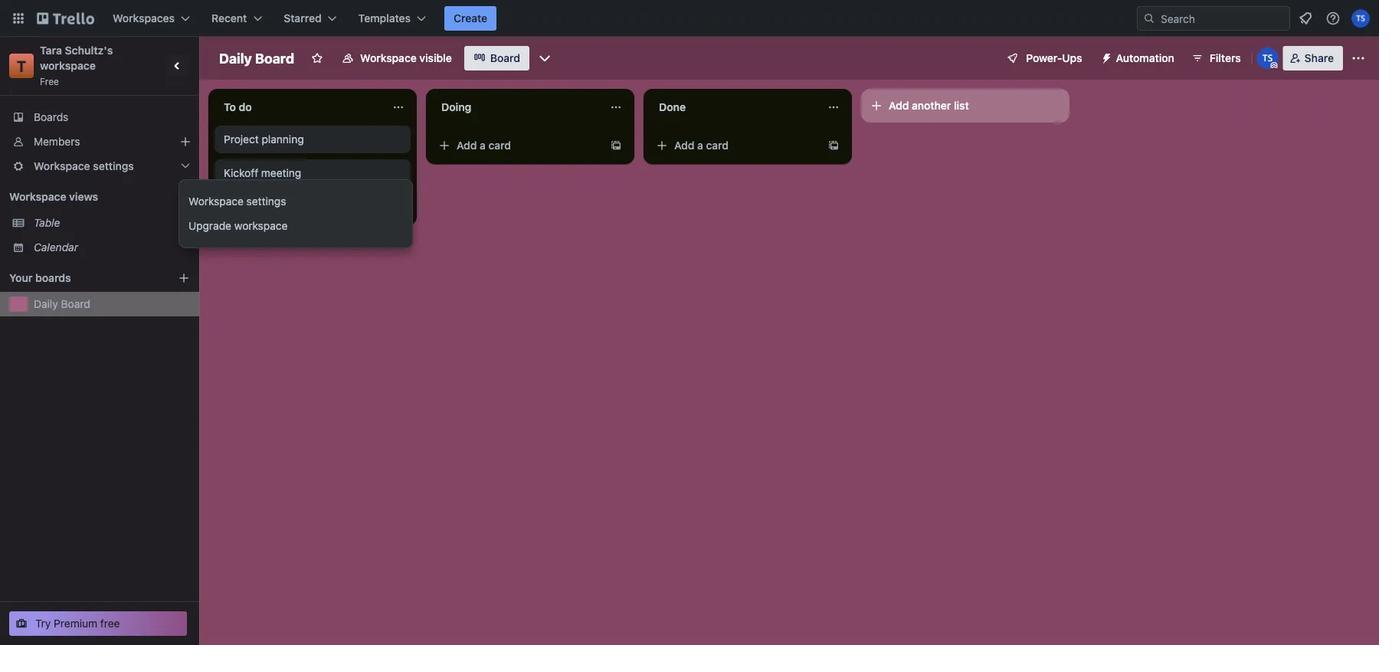 Task type: describe. For each thing, give the bounding box(es) containing it.
kickoff meeting
[[224, 167, 301, 179]]

filters
[[1210, 52, 1242, 64]]

starred button
[[275, 6, 346, 31]]

daily board link
[[34, 297, 190, 312]]

2 horizontal spatial board
[[490, 52, 521, 64]]

list
[[954, 99, 970, 112]]

table link
[[34, 215, 190, 231]]

members
[[34, 135, 80, 148]]

add another list button
[[862, 89, 1070, 123]]

add up upgrade workspace
[[239, 200, 259, 213]]

card for done
[[706, 139, 729, 152]]

1 vertical spatial workspace
[[234, 220, 288, 232]]

boards
[[34, 111, 68, 123]]

try premium free button
[[9, 612, 187, 636]]

workspace inside popup button
[[34, 160, 90, 172]]

0 notifications image
[[1297, 9, 1316, 28]]

boards
[[35, 272, 71, 284]]

project planning
[[224, 133, 304, 146]]

project planning link
[[224, 132, 402, 147]]

share button
[[1284, 46, 1344, 71]]

to do
[[224, 101, 252, 113]]

project
[[224, 133, 259, 146]]

settings inside popup button
[[93, 160, 134, 172]]

tara schultz's workspace link
[[40, 44, 116, 72]]

add down doing
[[457, 139, 477, 152]]

boards link
[[0, 105, 199, 130]]

schultz's
[[65, 44, 113, 57]]

power-ups
[[1027, 52, 1083, 64]]

templates button
[[349, 6, 435, 31]]

show menu image
[[1352, 51, 1367, 66]]

planning
[[262, 133, 304, 146]]

Done text field
[[650, 95, 819, 120]]

customize views image
[[537, 51, 553, 66]]

workspace up upgrade
[[189, 195, 244, 208]]

workspace visible button
[[333, 46, 461, 71]]

calendar
[[34, 241, 78, 254]]

doing
[[442, 101, 472, 113]]

workspace views
[[9, 191, 98, 203]]

primary element
[[0, 0, 1380, 37]]

0 horizontal spatial add a card
[[239, 200, 294, 213]]

automation button
[[1095, 46, 1184, 71]]

do
[[239, 101, 252, 113]]

upgrade workspace
[[189, 220, 288, 232]]

workspace settings link
[[179, 189, 431, 214]]

create
[[454, 12, 488, 25]]

search image
[[1144, 12, 1156, 25]]

workspaces
[[113, 12, 175, 25]]

1 vertical spatial tara schultz (taraschultz7) image
[[1258, 48, 1279, 69]]

create button
[[445, 6, 497, 31]]

back to home image
[[37, 6, 94, 31]]

Board name text field
[[212, 46, 302, 71]]

kickoff
[[224, 167, 258, 179]]

try premium free
[[35, 618, 120, 630]]

open information menu image
[[1326, 11, 1342, 26]]

share
[[1305, 52, 1335, 64]]

workspace navigation collapse icon image
[[167, 55, 189, 77]]

done
[[659, 101, 686, 113]]

this member is an admin of this board. image
[[1272, 62, 1278, 69]]

Doing text field
[[432, 95, 601, 120]]

card for doing
[[489, 139, 511, 152]]

your boards
[[9, 272, 71, 284]]

t
[[17, 57, 26, 75]]

1 horizontal spatial workspace settings
[[189, 195, 286, 208]]

tara
[[40, 44, 62, 57]]

workspace settings button
[[0, 154, 199, 179]]

calendar link
[[34, 240, 190, 255]]

kickoff meeting link
[[224, 166, 402, 181]]

upgrade
[[189, 220, 232, 232]]

automation
[[1117, 52, 1175, 64]]

filters button
[[1187, 46, 1246, 71]]

0 horizontal spatial a
[[262, 200, 268, 213]]



Task type: vqa. For each thing, say whether or not it's contained in the screenshot.
Trello within the New Hire Onboarding Trello Templates
no



Task type: locate. For each thing, give the bounding box(es) containing it.
add down done
[[675, 139, 695, 152]]

2 horizontal spatial a
[[698, 139, 704, 152]]

your boards with 1 items element
[[9, 269, 155, 287]]

0 horizontal spatial daily board
[[34, 298, 90, 310]]

0 horizontal spatial workspace
[[40, 59, 96, 72]]

0 horizontal spatial create from template… image
[[610, 140, 622, 152]]

a down doing text box
[[480, 139, 486, 152]]

0 vertical spatial settings
[[93, 160, 134, 172]]

workspace down the "templates" dropdown button
[[360, 52, 417, 64]]

tara schultz (taraschultz7) image right filters
[[1258, 48, 1279, 69]]

workspace down workspace settings link
[[234, 220, 288, 232]]

star or unstar board image
[[311, 52, 324, 64]]

1 horizontal spatial add a card button
[[432, 133, 604, 158]]

daily inside text box
[[219, 50, 252, 66]]

power-ups button
[[996, 46, 1092, 71]]

add a card button down kickoff meeting link
[[215, 195, 386, 219]]

0 vertical spatial workspace settings
[[34, 160, 134, 172]]

meeting
[[261, 167, 301, 179]]

0 vertical spatial daily board
[[219, 50, 294, 66]]

1 horizontal spatial a
[[480, 139, 486, 152]]

workspace settings
[[34, 160, 134, 172], [189, 195, 286, 208]]

2 horizontal spatial card
[[706, 139, 729, 152]]

add a card for done
[[675, 139, 729, 152]]

tara schultz (taraschultz7) image right the open information menu image
[[1352, 9, 1371, 28]]

ups
[[1063, 52, 1083, 64]]

0 horizontal spatial workspace settings
[[34, 160, 134, 172]]

board left the customize views image
[[490, 52, 521, 64]]

add a card button down doing text box
[[432, 133, 604, 158]]

board left 'star or unstar board' image
[[255, 50, 294, 66]]

1 horizontal spatial add a card
[[457, 139, 511, 152]]

add a card down doing
[[457, 139, 511, 152]]

tara schultz's workspace free
[[40, 44, 116, 87]]

daily
[[219, 50, 252, 66], [34, 298, 58, 310]]

1 vertical spatial daily board
[[34, 298, 90, 310]]

create from template… image for doing
[[610, 140, 622, 152]]

daily board down recent popup button
[[219, 50, 294, 66]]

workspace settings up upgrade workspace
[[189, 195, 286, 208]]

workspace settings inside popup button
[[34, 160, 134, 172]]

create from template… image
[[610, 140, 622, 152], [828, 140, 840, 152]]

add a card button for done
[[650, 133, 822, 158]]

a
[[480, 139, 486, 152], [698, 139, 704, 152], [262, 200, 268, 213]]

board inside text box
[[255, 50, 294, 66]]

0 horizontal spatial tara schultz (taraschultz7) image
[[1258, 48, 1279, 69]]

add board image
[[178, 272, 190, 284]]

workspace
[[40, 59, 96, 72], [234, 220, 288, 232]]

try
[[35, 618, 51, 630]]

1 horizontal spatial create from template… image
[[828, 140, 840, 152]]

t link
[[9, 54, 34, 78]]

add a card
[[457, 139, 511, 152], [675, 139, 729, 152], [239, 200, 294, 213]]

1 horizontal spatial daily
[[219, 50, 252, 66]]

sm image
[[1095, 46, 1117, 67]]

add left another
[[889, 99, 910, 112]]

1 vertical spatial workspace settings
[[189, 195, 286, 208]]

daily down recent popup button
[[219, 50, 252, 66]]

tara schultz (taraschultz7) image
[[1352, 9, 1371, 28], [1258, 48, 1279, 69]]

workspace settings down the members link
[[34, 160, 134, 172]]

daily board down boards
[[34, 298, 90, 310]]

your
[[9, 272, 33, 284]]

add another list
[[889, 99, 970, 112]]

0 horizontal spatial board
[[61, 298, 90, 310]]

0 vertical spatial tara schultz (taraschultz7) image
[[1352, 9, 1371, 28]]

daily board inside daily board text box
[[219, 50, 294, 66]]

visible
[[420, 52, 452, 64]]

1 vertical spatial daily
[[34, 298, 58, 310]]

1 vertical spatial settings
[[247, 195, 286, 208]]

add a card button
[[432, 133, 604, 158], [650, 133, 822, 158], [215, 195, 386, 219]]

0 vertical spatial workspace
[[40, 59, 96, 72]]

card up upgrade workspace link on the left top of page
[[271, 200, 294, 213]]

0 horizontal spatial settings
[[93, 160, 134, 172]]

free
[[40, 76, 59, 87]]

workspace inside button
[[360, 52, 417, 64]]

workspaces button
[[103, 6, 199, 31]]

recent
[[212, 12, 247, 25]]

starred
[[284, 12, 322, 25]]

Search field
[[1156, 7, 1290, 30]]

add inside button
[[889, 99, 910, 112]]

2 create from template… image from the left
[[828, 140, 840, 152]]

templates
[[359, 12, 411, 25]]

board link
[[464, 46, 530, 71]]

table
[[34, 217, 60, 229]]

workspace
[[360, 52, 417, 64], [34, 160, 90, 172], [9, 191, 66, 203], [189, 195, 244, 208]]

add a card button for doing
[[432, 133, 604, 158]]

workspace down members
[[34, 160, 90, 172]]

power-
[[1027, 52, 1063, 64]]

add a card down done
[[675, 139, 729, 152]]

another
[[912, 99, 952, 112]]

2 horizontal spatial add a card button
[[650, 133, 822, 158]]

board
[[255, 50, 294, 66], [490, 52, 521, 64], [61, 298, 90, 310]]

settings
[[93, 160, 134, 172], [247, 195, 286, 208]]

1 horizontal spatial workspace
[[234, 220, 288, 232]]

daily board
[[219, 50, 294, 66], [34, 298, 90, 310]]

0 horizontal spatial add a card button
[[215, 195, 386, 219]]

1 horizontal spatial daily board
[[219, 50, 294, 66]]

upgrade workspace link
[[179, 214, 431, 238]]

add a card down kickoff meeting
[[239, 200, 294, 213]]

tara schultz (taraschultz7) image inside primary 'element'
[[1352, 9, 1371, 28]]

0 horizontal spatial daily
[[34, 298, 58, 310]]

1 horizontal spatial settings
[[247, 195, 286, 208]]

a for doing
[[480, 139, 486, 152]]

workspace visible
[[360, 52, 452, 64]]

0 horizontal spatial card
[[271, 200, 294, 213]]

1 horizontal spatial board
[[255, 50, 294, 66]]

1 horizontal spatial tara schultz (taraschultz7) image
[[1352, 9, 1371, 28]]

daily down your boards
[[34, 298, 58, 310]]

workspace inside tara schultz's workspace free
[[40, 59, 96, 72]]

add a card button down done text field
[[650, 133, 822, 158]]

daily board inside daily board link
[[34, 298, 90, 310]]

settings down kickoff meeting
[[247, 195, 286, 208]]

premium
[[54, 618, 97, 630]]

members link
[[0, 130, 199, 154]]

add a card for doing
[[457, 139, 511, 152]]

workspace down tara
[[40, 59, 96, 72]]

to
[[224, 101, 236, 113]]

views
[[69, 191, 98, 203]]

card down done text field
[[706, 139, 729, 152]]

recent button
[[202, 6, 272, 31]]

To do text field
[[215, 95, 383, 120]]

free
[[100, 618, 120, 630]]

0 vertical spatial daily
[[219, 50, 252, 66]]

1 horizontal spatial card
[[489, 139, 511, 152]]

add
[[889, 99, 910, 112], [457, 139, 477, 152], [675, 139, 695, 152], [239, 200, 259, 213]]

1 create from template… image from the left
[[610, 140, 622, 152]]

a down done text field
[[698, 139, 704, 152]]

board down your boards with 1 items "element"
[[61, 298, 90, 310]]

a up upgrade workspace
[[262, 200, 268, 213]]

card down doing text box
[[489, 139, 511, 152]]

create from template… image for done
[[828, 140, 840, 152]]

2 horizontal spatial add a card
[[675, 139, 729, 152]]

a for done
[[698, 139, 704, 152]]

card
[[489, 139, 511, 152], [706, 139, 729, 152], [271, 200, 294, 213]]

settings down the members link
[[93, 160, 134, 172]]

workspace up table
[[9, 191, 66, 203]]



